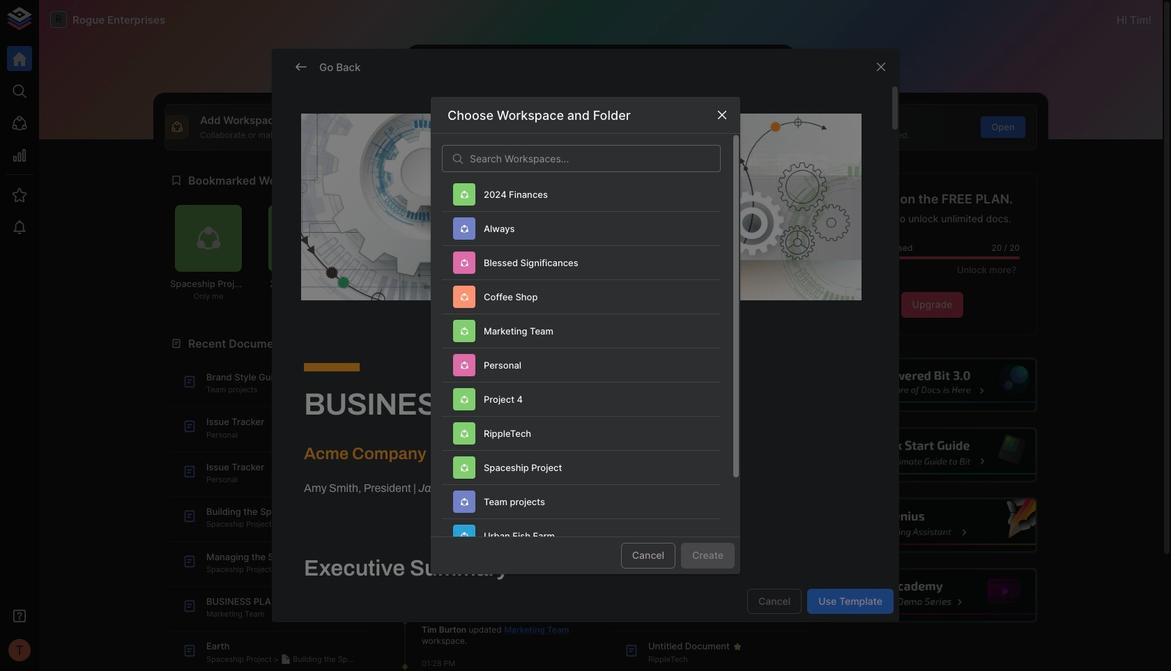 Task type: describe. For each thing, give the bounding box(es) containing it.
3 help image from the top
[[828, 498, 1038, 554]]

Search Workspaces... text field
[[470, 145, 721, 173]]

4 help image from the top
[[828, 568, 1038, 624]]

2 help image from the top
[[828, 428, 1038, 483]]



Task type: vqa. For each thing, say whether or not it's contained in the screenshot.
4th "help" image from the bottom of the page
yes



Task type: locate. For each thing, give the bounding box(es) containing it.
help image
[[828, 358, 1038, 413], [828, 428, 1038, 483], [828, 498, 1038, 554], [828, 568, 1038, 624]]

1 help image from the top
[[828, 358, 1038, 413]]

dialog
[[272, 49, 900, 672], [431, 97, 741, 594]]



